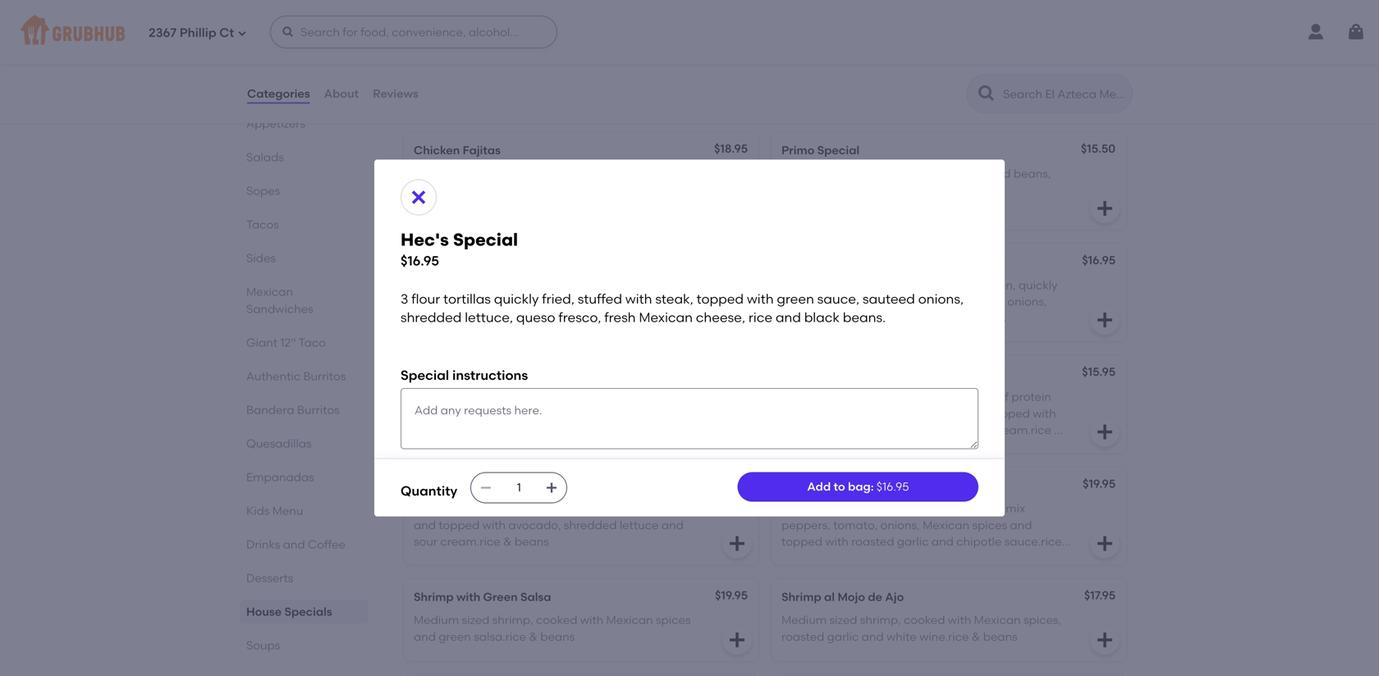 Task type: locate. For each thing, give the bounding box(es) containing it.
sized inside medium sized shrimp cooked with diced mix peppers, tomato, onions, mexican spices and topped with roasted garlic and chipotle sauce.rice & beans
[[830, 502, 858, 516]]

fresco,
[[559, 310, 601, 326], [495, 312, 533, 326]]

burritos inside "tab"
[[303, 370, 346, 384]]

topped inside 3 corn tortillas stuffed with your choice of protein and melted cheese, quickly fried and topped with red sauce, shredded lettuce and sour cream.rice & beans
[[989, 407, 1030, 421]]

1 choice from the left
[[590, 390, 628, 404]]

diced
[[972, 502, 1003, 516]]

corn for 3 corn tortillas stuffed with chicken, fried to a crisp, and topped with avocado, shredded lettuce and sour cream.rice & beans
[[423, 502, 449, 516]]

1 horizontal spatial to
[[834, 480, 846, 494]]

1 horizontal spatial tomato,
[[892, 71, 936, 85]]

0 vertical spatial beans.
[[843, 310, 886, 326]]

1 vertical spatial de
[[868, 590, 883, 604]]

to left crisp,
[[640, 502, 651, 516]]

beans inside the '3 flour tortillas stuffed with pulled-chicken, quickly fried, and topped with sauteed peppers, onions, guacamole and sour cream.rice& beans'
[[972, 312, 1006, 326]]

1 chicken from the top
[[414, 32, 460, 45]]

roasted down shrimp
[[852, 535, 895, 549]]

sauce.rice
[[1005, 535, 1062, 549]]

0 horizontal spatial fried
[[612, 502, 637, 516]]

1 horizontal spatial roasted
[[852, 535, 895, 549]]

burritos down taco
[[303, 370, 346, 384]]

fried inside 3 corn tortillas stuffed with chicken, fried to a crisp, and topped with avocado, shredded lettuce and sour cream.rice & beans
[[612, 502, 637, 516]]

0 vertical spatial chicken
[[414, 32, 460, 45]]

specials
[[285, 605, 332, 619]]

1 horizontal spatial protein
[[1012, 390, 1052, 404]]

0 horizontal spatial de
[[868, 590, 883, 604]]

lettuce inside 3 corn tortillas stuffed with your choice of protein and melted cheese, quickly fried and topped with red sauce, shredded lettuce and sour cream.rice & beans
[[898, 423, 938, 437]]

2 your from the left
[[931, 390, 955, 404]]

lettuce, up suizas
[[465, 310, 513, 326]]

0 horizontal spatial queso
[[459, 312, 493, 326]]

0 horizontal spatial breast,
[[508, 167, 547, 180]]

grilled
[[782, 167, 818, 180]]

3
[[414, 278, 421, 292], [782, 278, 788, 292], [401, 291, 408, 307], [414, 390, 421, 404], [782, 390, 788, 404], [414, 502, 421, 516]]

2 melted from the left
[[807, 407, 846, 421]]

special
[[818, 143, 860, 157], [453, 230, 518, 251], [448, 255, 490, 269], [401, 368, 449, 384]]

0 horizontal spatial tomato,
[[834, 518, 878, 532]]

a left crisp,
[[654, 502, 662, 516]]

shrimp,
[[493, 614, 533, 628], [860, 614, 901, 628]]

0 horizontal spatial roasted
[[782, 630, 825, 644]]

1 vertical spatial cream.rice
[[414, 440, 474, 454]]

mix right diced
[[1006, 502, 1026, 516]]

1 horizontal spatial spices
[[973, 518, 1008, 532]]

1 horizontal spatial chipotle
[[957, 535, 1002, 549]]

medium sized shrimp, cooked with mexican spices and green salsa.rice & beans
[[414, 614, 691, 644]]

beans down onion,
[[883, 88, 918, 102]]

1 horizontal spatial shrimp,
[[860, 614, 901, 628]]

sized inside the medium sized shrimp, cooked with mexican spices, roasted garlic and white wine.rice & beans
[[830, 614, 858, 628]]

0 vertical spatial $19.95
[[1083, 477, 1116, 491]]

sides tab
[[246, 250, 361, 267]]

la
[[473, 32, 484, 45], [835, 479, 846, 493]]

sauce inside the strips of chicken breast cooked with a mix of sweet peppers and onions, topped with chipotle sauce and mexican spices.rice & beans
[[648, 71, 682, 85]]

beans down served
[[495, 200, 530, 214]]

shrimp for shrimp a la diabla
[[782, 479, 822, 493]]

topped inside the strips of chicken breast cooked with a mix of sweet peppers and onions, topped with chipotle sauce and mexican spices.rice & beans
[[530, 71, 571, 85]]

protein inside 3 corn tortillas stuffed with your choice of protein and melted cheese, quickly fried and topped with red sauce, shredded lettuce and sour cream.rice & beans
[[1012, 390, 1052, 404]]

0 horizontal spatial your
[[563, 390, 587, 404]]

tomato,
[[892, 71, 936, 85], [834, 518, 878, 532]]

roasted down al
[[782, 630, 825, 644]]

1 vertical spatial black
[[439, 328, 470, 342]]

sour up crisp,
[[664, 423, 687, 437]]

0 vertical spatial burritos
[[303, 370, 346, 384]]

1 horizontal spatial cheese,
[[696, 310, 746, 326]]

mojo
[[838, 590, 866, 604]]

and inside the medium sized shrimp, cooked with mexican spices, roasted garlic and white wine.rice & beans
[[862, 630, 884, 644]]

chicken up onion,
[[830, 55, 873, 69]]

green left tomatillo
[[414, 423, 446, 437]]

stuffed inside 3 corn tortillas stuffed with your choice of protein and melted cheese, quickly fried and topped with red sauce, shredded lettuce and sour cream.rice & beans
[[863, 390, 902, 404]]

0 horizontal spatial fresco,
[[495, 312, 533, 326]]

2 sauce from the left
[[1031, 71, 1065, 85]]

shrimp, for and
[[860, 614, 901, 628]]

fried
[[936, 407, 962, 421], [612, 502, 637, 516]]

de right pico at the right top
[[956, 183, 971, 197]]

lettuce inside 3 corn tortillas stuffed with chicken, fried to a crisp, and topped with avocado, shredded lettuce and sour cream.rice & beans
[[620, 518, 659, 532]]

onion,
[[855, 71, 889, 85]]

red inside strips of chicken breast, cooked with olive oil, green peppers, red onion, tomato, cilantro, tomato sauce and tequila.rice & beans
[[834, 71, 852, 85]]

breast, up served
[[508, 167, 547, 180]]

appetizers tab
[[246, 115, 361, 132]]

chicken, inside 3 corn tortillas stuffed with chicken, fried to a crisp, and topped with avocado, shredded lettuce and sour cream.rice & beans
[[563, 502, 609, 516]]

0 vertical spatial tomato,
[[892, 71, 936, 85]]

oil,
[[1016, 55, 1031, 69]]

2 vertical spatial cream.rice
[[440, 535, 501, 549]]

1 horizontal spatial queso
[[516, 310, 556, 326]]

mexican inside medium sized shrimp, cooked with mexican spices and green salsa.rice & beans
[[607, 614, 653, 628]]

1 your from the left
[[563, 390, 587, 404]]

1 vertical spatial fried
[[612, 502, 637, 516]]

0 horizontal spatial protein
[[644, 390, 684, 404]]

cooked inside the medium sized shrimp, cooked with mexican spices, roasted garlic and white wine.rice & beans
[[904, 614, 946, 628]]

gallo.
[[973, 183, 1004, 197]]

beans. up suizas
[[472, 328, 510, 342]]

protein
[[644, 390, 684, 404], [1012, 390, 1052, 404]]

shrimp left bag:
[[782, 479, 822, 493]]

flautas
[[414, 479, 456, 493]]

medium down al
[[782, 614, 827, 628]]

1 vertical spatial to
[[640, 502, 651, 516]]

tortillas inside 3 corn tortillas stuffed with your choice of protein and melted cheese quickly fried, and topped with green tomatillo sauce, shredded lettuce and sour cream.rice & beans
[[451, 390, 493, 404]]

0 vertical spatial breast,
[[876, 55, 914, 69]]

2367
[[149, 26, 177, 40]]

pico
[[929, 183, 953, 197]]

topped inside medium sized shrimp cooked with diced mix peppers, tomato, onions, mexican spices and topped with roasted garlic and chipotle sauce.rice & beans
[[782, 535, 823, 549]]

la left chipotle on the left top of the page
[[473, 32, 484, 45]]

1 vertical spatial chicken,
[[563, 502, 609, 516]]

1 vertical spatial $19.95
[[715, 589, 748, 603]]

beans inside the medium sized shrimp, cooked with mexican spices, roasted garlic and white wine.rice & beans
[[984, 630, 1018, 644]]

medium for and
[[414, 614, 459, 628]]

spices
[[973, 518, 1008, 532], [656, 614, 691, 628]]

svg image
[[282, 25, 295, 39], [409, 188, 429, 207], [728, 311, 747, 330], [1096, 422, 1115, 442], [545, 482, 559, 495], [728, 534, 747, 554], [728, 631, 747, 651], [1096, 631, 1115, 651]]

0 horizontal spatial shrimp,
[[493, 614, 533, 628]]

strips up the
[[414, 167, 445, 180]]

0 vertical spatial la
[[473, 32, 484, 45]]

flour
[[613, 183, 638, 197], [423, 278, 448, 292], [791, 278, 816, 292], [412, 291, 440, 307]]

shrimp, inside the medium sized shrimp, cooked with mexican spices, roasted garlic and white wine.rice & beans
[[860, 614, 901, 628]]

on
[[684, 183, 699, 197]]

corn inside 3 corn tortillas stuffed with your choice of protein and melted cheese, quickly fried and topped with red sauce, shredded lettuce and sour cream.rice & beans
[[791, 390, 817, 404]]

1 shrimp, from the left
[[493, 614, 533, 628]]

spices inside medium sized shrimp, cooked with mexican spices and green salsa.rice & beans
[[656, 614, 691, 628]]

0 vertical spatial cream.rice
[[992, 423, 1052, 437]]

0 horizontal spatial chipotle
[[600, 71, 645, 85]]

black
[[805, 310, 840, 326], [439, 328, 470, 342]]

1 horizontal spatial red
[[834, 71, 852, 85]]

flour inside strips of chicken breast, cooked with peppers, onions, tomato. served with corn or flour tortillas on the side.rice & beans
[[613, 183, 638, 197]]

breast, up onion,
[[876, 55, 914, 69]]

cilantro,
[[939, 71, 984, 85]]

1 vertical spatial chicken
[[414, 143, 460, 157]]

green left salsa.rice
[[439, 630, 471, 644]]

queso up the instructions
[[516, 310, 556, 326]]

hec's for hec's special
[[414, 255, 445, 269]]

0 horizontal spatial la
[[473, 32, 484, 45]]

sized down shrimp a la diabla
[[830, 502, 858, 516]]

special inside hec's special $16.95
[[453, 230, 518, 251]]

a
[[463, 32, 471, 45], [617, 55, 624, 69], [825, 479, 832, 493], [654, 502, 662, 516]]

chicken inside grilled chicken strips over rice and refried beans, topped with avocado and pico de gallo.
[[821, 167, 864, 180]]

sauce, inside 3 corn tortillas stuffed with your choice of protein and melted cheese quickly fried, and topped with green tomatillo sauce, shredded lettuce and sour cream.rice & beans
[[502, 423, 538, 437]]

1 horizontal spatial breast,
[[876, 55, 914, 69]]

0 vertical spatial chipotle
[[600, 71, 645, 85]]

chicken down chicken a la chipotle
[[462, 55, 505, 69]]

strips inside the strips of chicken breast cooked with a mix of sweet peppers and onions, topped with chipotle sauce and mexican spices.rice & beans
[[414, 55, 445, 69]]

cooked inside medium sized shrimp cooked with diced mix peppers, tomato, onions, mexican spices and topped with roasted garlic and chipotle sauce.rice & beans
[[901, 502, 943, 516]]

queso up enchiladas suizas at the left bottom of page
[[459, 312, 493, 326]]

chicken up tomato. at the top of the page
[[462, 167, 505, 180]]

ajo
[[886, 590, 904, 604]]

garlic down shrimp
[[897, 535, 929, 549]]

chicken for peppers
[[462, 55, 505, 69]]

medium inside medium sized shrimp cooked with diced mix peppers, tomato, onions, mexican spices and topped with roasted garlic and chipotle sauce.rice & beans
[[782, 502, 827, 516]]

3 inside 3 corn tortillas stuffed with chicken, fried to a crisp, and topped with avocado, shredded lettuce and sour cream.rice & beans
[[414, 502, 421, 516]]

sauce up search el azteca mexican restaurant-mahwah search box
[[1031, 71, 1065, 85]]

cream.rice
[[992, 423, 1052, 437], [414, 440, 474, 454], [440, 535, 501, 549]]

melted inside 3 corn tortillas stuffed with your choice of protein and melted cheese quickly fried, and topped with green tomatillo sauce, shredded lettuce and sour cream.rice & beans
[[439, 407, 478, 421]]

$19.95 for medium sized shrimp cooked with diced mix peppers, tomato, onions, mexican spices and topped with roasted garlic and chipotle sauce.rice & beans
[[1083, 477, 1116, 491]]

shredded inside 3 corn tortillas stuffed with your choice of protein and melted cheese quickly fried, and topped with green tomatillo sauce, shredded lettuce and sour cream.rice & beans
[[541, 423, 594, 437]]

chicken for with
[[462, 167, 505, 180]]

1 horizontal spatial sauce
[[1031, 71, 1065, 85]]

beans. left cream.rice&
[[843, 310, 886, 326]]

0 horizontal spatial red
[[782, 423, 800, 437]]

0 vertical spatial red
[[834, 71, 852, 85]]

quickly inside the '3 flour tortillas stuffed with pulled-chicken, quickly fried, and topped with sauteed peppers, onions, guacamole and sour cream.rice& beans'
[[1019, 278, 1058, 292]]

2 chicken from the top
[[414, 143, 460, 157]]

authentic
[[246, 370, 301, 384]]

0 horizontal spatial $19.95
[[715, 589, 748, 603]]

1 protein from the left
[[644, 390, 684, 404]]

0 horizontal spatial fresh
[[535, 312, 563, 326]]

burritos down authentic burritos "tab"
[[297, 403, 340, 417]]

sour
[[874, 312, 898, 326], [664, 423, 687, 437], [965, 423, 989, 437], [414, 535, 438, 549]]

strips for strips of chicken breast cooked with a mix of sweet peppers and onions, topped with chipotle sauce and mexican spices.rice & beans
[[414, 55, 445, 69]]

green inside medium sized shrimp, cooked with mexican spices and green salsa.rice & beans
[[439, 630, 471, 644]]

breast, for onion,
[[876, 55, 914, 69]]

of
[[448, 55, 459, 69], [649, 55, 660, 69], [816, 55, 827, 69], [448, 167, 459, 180], [630, 390, 641, 404], [998, 390, 1009, 404]]

shrimp a la diabla
[[782, 479, 886, 493]]

beans down cheese
[[488, 440, 523, 454]]

red
[[834, 71, 852, 85], [782, 423, 800, 437]]

chicken inside the strips of chicken breast cooked with a mix of sweet peppers and onions, topped with chipotle sauce and mexican spices.rice & beans
[[462, 55, 505, 69]]

2 protein from the left
[[1012, 390, 1052, 404]]

choice inside 3 corn tortillas stuffed with your choice of protein and melted cheese quickly fried, and topped with green tomatillo sauce, shredded lettuce and sour cream.rice & beans
[[590, 390, 628, 404]]

medium inside the medium sized shrimp, cooked with mexican spices, roasted garlic and white wine.rice & beans
[[782, 614, 827, 628]]

your for fried
[[931, 390, 955, 404]]

chicken inside strips of chicken breast, cooked with olive oil, green peppers, red onion, tomato, cilantro, tomato sauce and tequila.rice & beans
[[830, 55, 873, 69]]

medium for roasted
[[782, 614, 827, 628]]

0 vertical spatial garlic
[[897, 535, 929, 549]]

0 horizontal spatial choice
[[590, 390, 628, 404]]

red up tequila.rice
[[834, 71, 852, 85]]

1 vertical spatial tomato,
[[834, 518, 878, 532]]

stuffed inside 3 corn tortillas stuffed with your choice of protein and melted cheese quickly fried, and topped with green tomatillo sauce, shredded lettuce and sour cream.rice & beans
[[495, 390, 534, 404]]

red up shrimp a la diabla
[[782, 423, 800, 437]]

quickly inside 3 corn tortillas stuffed with your choice of protein and melted cheese, quickly fried and topped with red sauce, shredded lettuce and sour cream.rice & beans
[[895, 407, 934, 421]]

beans up al
[[793, 552, 828, 566]]

0 vertical spatial hec's
[[401, 230, 449, 251]]

1 vertical spatial burritos
[[297, 403, 340, 417]]

1 horizontal spatial fried
[[936, 407, 962, 421]]

side.rice
[[435, 200, 481, 214]]

1 horizontal spatial fresco,
[[559, 310, 601, 326]]

chicken,
[[970, 278, 1016, 292], [563, 502, 609, 516]]

peppers, inside medium sized shrimp cooked with diced mix peppers, tomato, onions, mexican spices and topped with roasted garlic and chipotle sauce.rice & beans
[[782, 518, 831, 532]]

search icon image
[[977, 84, 997, 103]]

3 corn tortillas stuffed with your choice of protein and melted cheese quickly fried, and topped with green tomatillo sauce, shredded lettuce and sour cream.rice & beans
[[414, 390, 689, 454]]

your for fried,
[[563, 390, 587, 404]]

mexican
[[439, 88, 486, 102], [246, 285, 293, 299], [639, 310, 693, 326], [565, 312, 612, 326], [923, 518, 970, 532], [607, 614, 653, 628], [974, 614, 1021, 628]]

peppers,
[[782, 71, 831, 85], [620, 167, 669, 180], [956, 295, 1005, 309], [782, 518, 831, 532]]

& inside 3 corn tortillas stuffed with your choice of protein and melted cheese quickly fried, and topped with green tomatillo sauce, shredded lettuce and sour cream.rice & beans
[[477, 440, 486, 454]]

salads tab
[[246, 149, 361, 166]]

protein for 3 corn tortillas stuffed with your choice of protein and melted cheese quickly fried, and topped with green tomatillo sauce, shredded lettuce and sour cream.rice & beans
[[644, 390, 684, 404]]

of inside strips of chicken breast, cooked with olive oil, green peppers, red onion, tomato, cilantro, tomato sauce and tequila.rice & beans
[[816, 55, 827, 69]]

special for primo special
[[818, 143, 860, 157]]

categories
[[247, 87, 310, 100]]

0 vertical spatial de
[[956, 183, 971, 197]]

1 vertical spatial breast,
[[508, 167, 547, 180]]

sour left cream.rice&
[[874, 312, 898, 326]]

sopes tab
[[246, 182, 361, 200]]

chicken up peppers
[[414, 32, 460, 45]]

stuffed inside 3 corn tortillas stuffed with chicken, fried to a crisp, and topped with avocado, shredded lettuce and sour cream.rice & beans
[[495, 502, 534, 516]]

0 horizontal spatial to
[[640, 502, 651, 516]]

a left bag:
[[825, 479, 832, 493]]

corn left or
[[570, 183, 596, 197]]

0 horizontal spatial sauce
[[648, 71, 682, 85]]

beans down salsa
[[541, 630, 575, 644]]

2 horizontal spatial cheese,
[[849, 407, 892, 421]]

1 vertical spatial hec's
[[414, 255, 445, 269]]

beans inside 3 corn tortillas stuffed with your choice of protein and melted cheese, quickly fried and topped with red sauce, shredded lettuce and sour cream.rice & beans
[[782, 440, 816, 454]]

fresh
[[605, 310, 636, 326], [535, 312, 563, 326]]

beans right spices.rice
[[561, 88, 596, 102]]

la right add
[[835, 479, 846, 493]]

stuffed for 3 flour tortillas stuffed with pulled-chicken, quickly fried, and topped with sauteed peppers, onions, guacamole and sour cream.rice& beans
[[863, 278, 902, 292]]

bandera burritos tab
[[246, 402, 361, 419]]

0 horizontal spatial spices
[[656, 614, 691, 628]]

0 horizontal spatial melted
[[439, 407, 478, 421]]

tortillas
[[640, 183, 682, 197], [451, 278, 492, 292], [819, 278, 860, 292], [443, 291, 491, 307], [451, 390, 493, 404], [819, 390, 861, 404], [451, 502, 493, 516]]

sour up diced
[[965, 423, 989, 437]]

1 vertical spatial mix
[[1006, 502, 1026, 516]]

strips inside strips of chicken breast, cooked with olive oil, green peppers, red onion, tomato, cilantro, tomato sauce and tequila.rice & beans
[[782, 55, 813, 69]]

1 horizontal spatial garlic
[[897, 535, 929, 549]]

your inside 3 corn tortillas stuffed with your choice of protein and melted cheese quickly fried, and topped with green tomatillo sauce, shredded lettuce and sour cream.rice & beans
[[563, 390, 587, 404]]

green down the hec's special
[[484, 295, 516, 309]]

shredded inside 3 corn tortillas stuffed with your choice of protein and melted cheese, quickly fried and topped with red sauce, shredded lettuce and sour cream.rice & beans
[[843, 423, 896, 437]]

over
[[900, 167, 924, 180]]

strips up peppers
[[414, 55, 445, 69]]

corn down the enchiladas
[[423, 390, 449, 404]]

chicken down primo special
[[821, 167, 864, 180]]

lettuce, up the enchiladas
[[414, 312, 456, 326]]

tomato, down shrimp
[[834, 518, 878, 532]]

empanadas
[[246, 471, 314, 485]]

wine.rice
[[920, 630, 969, 644]]

green right oil,
[[1034, 55, 1067, 69]]

3 flour tortillas quickly fried, stuffed with steak, topped with green sauce, sauteed onions, shredded lettuce, queso fresco, fresh mexican cheese, rice and black beans.
[[414, 278, 702, 342], [401, 291, 967, 326]]

0 vertical spatial chicken,
[[970, 278, 1016, 292]]

chicken left fajitas at top
[[414, 143, 460, 157]]

mix inside medium sized shrimp cooked with diced mix peppers, tomato, onions, mexican spices and topped with roasted garlic and chipotle sauce.rice & beans
[[1006, 502, 1026, 516]]

0 horizontal spatial chicken,
[[563, 502, 609, 516]]

1 horizontal spatial la
[[835, 479, 846, 493]]

green
[[1034, 55, 1067, 69], [777, 291, 815, 307], [484, 295, 516, 309], [414, 423, 446, 437], [439, 630, 471, 644]]

sauteed
[[863, 291, 915, 307], [558, 295, 604, 309], [908, 295, 953, 309]]

& inside medium sized shrimp, cooked with mexican spices and green salsa.rice & beans
[[529, 630, 538, 644]]

sour down the quantity
[[414, 535, 438, 549]]

breast, for corn
[[508, 167, 547, 180]]

burritos
[[303, 370, 346, 384], [297, 403, 340, 417]]

melted up shrimp a la diabla
[[807, 407, 846, 421]]

garlic down shrimp al mojo de ajo
[[828, 630, 859, 644]]

chicken for chicken a la chipotle
[[414, 32, 460, 45]]

chipotle
[[600, 71, 645, 85], [957, 535, 1002, 549]]

shrimp left green
[[414, 590, 454, 604]]

1 horizontal spatial beans.
[[843, 310, 886, 326]]

1 horizontal spatial $19.95
[[1083, 477, 1116, 491]]

1 horizontal spatial black
[[805, 310, 840, 326]]

0 horizontal spatial lettuce,
[[414, 312, 456, 326]]

breast, inside strips of chicken breast, cooked with olive oil, green peppers, red onion, tomato, cilantro, tomato sauce and tequila.rice & beans
[[876, 55, 914, 69]]

shrimp with green salsa
[[414, 590, 551, 604]]

0 horizontal spatial garlic
[[828, 630, 859, 644]]

de inside grilled chicken strips over rice and refried beans, topped with avocado and pico de gallo.
[[956, 183, 971, 197]]

mexican inside the medium sized shrimp, cooked with mexican spices, roasted garlic and white wine.rice & beans
[[974, 614, 1021, 628]]

tomato, right onion,
[[892, 71, 936, 85]]

a left sweet
[[617, 55, 624, 69]]

0 horizontal spatial cheese,
[[615, 312, 658, 326]]

corn inside 3 corn tortillas stuffed with your choice of protein and melted cheese quickly fried, and topped with green tomatillo sauce, shredded lettuce and sour cream.rice & beans
[[423, 390, 449, 404]]

shrimp, for salsa.rice
[[493, 614, 533, 628]]

of inside 3 corn tortillas stuffed with your choice of protein and melted cheese quickly fried, and topped with green tomatillo sauce, shredded lettuce and sour cream.rice & beans
[[630, 390, 641, 404]]

salsa.rice
[[474, 630, 526, 644]]

special right primo
[[818, 143, 860, 157]]

sized down shrimp al mojo de ajo
[[830, 614, 858, 628]]

1 melted from the left
[[439, 407, 478, 421]]

beans down avocado,
[[515, 535, 549, 549]]

1 vertical spatial chipotle
[[957, 535, 1002, 549]]

chicken, inside the '3 flour tortillas stuffed with pulled-chicken, quickly fried, and topped with sauteed peppers, onions, guacamole and sour cream.rice& beans'
[[970, 278, 1016, 292]]

1 horizontal spatial melted
[[807, 407, 846, 421]]

$15.50
[[1081, 142, 1116, 156]]

1 vertical spatial garlic
[[828, 630, 859, 644]]

0 horizontal spatial mix
[[627, 55, 647, 69]]

1 vertical spatial la
[[835, 479, 846, 493]]

svg image
[[1347, 22, 1367, 42], [237, 28, 247, 38], [1096, 87, 1115, 107], [1096, 199, 1115, 218], [1096, 311, 1115, 330], [480, 482, 493, 495], [1096, 534, 1115, 554]]

to right add
[[834, 480, 846, 494]]

$19.95
[[1083, 477, 1116, 491], [715, 589, 748, 603]]

sauce inside strips of chicken breast, cooked with olive oil, green peppers, red onion, tomato, cilantro, tomato sauce and tequila.rice & beans
[[1031, 71, 1065, 85]]

1 vertical spatial roasted
[[782, 630, 825, 644]]

medium down shrimp with green salsa
[[414, 614, 459, 628]]

&
[[550, 88, 558, 102], [872, 88, 881, 102], [484, 200, 493, 214], [1055, 423, 1063, 437], [477, 440, 486, 454], [503, 535, 512, 549], [782, 552, 790, 566], [529, 630, 538, 644], [972, 630, 981, 644]]

shrimp, up salsa.rice
[[493, 614, 533, 628]]

queso
[[516, 310, 556, 326], [459, 312, 493, 326]]

shrimp, up white
[[860, 614, 901, 628]]

cooked
[[546, 55, 588, 69], [917, 55, 959, 69], [549, 167, 591, 180], [901, 502, 943, 516], [536, 614, 578, 628], [904, 614, 946, 628]]

bag:
[[848, 480, 874, 494]]

chicken for chicken fajitas
[[414, 143, 460, 157]]

1 vertical spatial beans.
[[472, 328, 510, 342]]

sized for garlic
[[830, 614, 858, 628]]

corn down guacamole
[[791, 390, 817, 404]]

2 horizontal spatial rice
[[926, 167, 947, 180]]

strips up tequila.rice
[[782, 55, 813, 69]]

corn down the quantity
[[423, 502, 449, 516]]

tomato, inside strips of chicken breast, cooked with olive oil, green peppers, red onion, tomato, cilantro, tomato sauce and tequila.rice & beans
[[892, 71, 936, 85]]

chipotle down the main navigation navigation
[[600, 71, 645, 85]]

fajitas
[[463, 143, 501, 157]]

choice
[[590, 390, 628, 404], [958, 390, 995, 404]]

1 horizontal spatial de
[[956, 183, 971, 197]]

kids
[[246, 504, 270, 518]]

roasted
[[852, 535, 895, 549], [782, 630, 825, 644]]

0 vertical spatial spices
[[973, 518, 1008, 532]]

medium inside medium sized shrimp, cooked with mexican spices and green salsa.rice & beans
[[414, 614, 459, 628]]

burritos inside tab
[[297, 403, 340, 417]]

1 vertical spatial red
[[782, 423, 800, 437]]

1 vertical spatial spices
[[656, 614, 691, 628]]

& inside strips of chicken breast, cooked with peppers, onions, tomato. served with corn or flour tortillas on the side.rice & beans
[[484, 200, 493, 214]]

sopes
[[246, 184, 280, 198]]

onions,
[[488, 71, 527, 85], [414, 183, 453, 197], [919, 291, 964, 307], [607, 295, 646, 309], [1008, 295, 1047, 309], [881, 518, 920, 532]]

beans right cream.rice&
[[972, 312, 1006, 326]]

beans up add
[[782, 440, 816, 454]]

1 horizontal spatial your
[[931, 390, 955, 404]]

0 vertical spatial roasted
[[852, 535, 895, 549]]

1 horizontal spatial choice
[[958, 390, 995, 404]]

your inside 3 corn tortillas stuffed with your choice of protein and melted cheese, quickly fried and topped with red sauce, shredded lettuce and sour cream.rice & beans
[[931, 390, 955, 404]]

0 horizontal spatial beans.
[[472, 328, 510, 342]]

mix left sweet
[[627, 55, 647, 69]]

chipotle down diced
[[957, 535, 1002, 549]]

Input item quantity number field
[[501, 473, 537, 503]]

melted up tomatillo
[[439, 407, 478, 421]]

medium down add
[[782, 502, 827, 516]]

0 vertical spatial mix
[[627, 55, 647, 69]]

beans,
[[1014, 167, 1051, 180]]

beans right wine.rice
[[984, 630, 1018, 644]]

Search El Azteca Mexican Restaurant-Mahwah search field
[[1002, 86, 1128, 102]]

olive
[[987, 55, 1013, 69]]

of inside strips of chicken breast, cooked with peppers, onions, tomato. served with corn or flour tortillas on the side.rice & beans
[[448, 167, 459, 180]]

0 vertical spatial fried
[[936, 407, 962, 421]]

garlic inside the medium sized shrimp, cooked with mexican spices, roasted garlic and white wine.rice & beans
[[828, 630, 859, 644]]

special up the hec's special
[[453, 230, 518, 251]]

1 horizontal spatial rice
[[749, 310, 773, 326]]

2 shrimp, from the left
[[860, 614, 901, 628]]

1 horizontal spatial mix
[[1006, 502, 1026, 516]]

special down side.rice
[[448, 255, 490, 269]]

medium for peppers,
[[782, 502, 827, 516]]

0 horizontal spatial black
[[439, 328, 470, 342]]

add to bag: $16.95
[[807, 480, 909, 494]]

sized down shrimp with green salsa
[[462, 614, 490, 628]]

and
[[463, 71, 485, 85], [414, 88, 436, 102], [782, 88, 804, 102], [950, 167, 972, 180], [904, 183, 926, 197], [813, 295, 835, 309], [776, 310, 801, 326], [849, 312, 871, 326], [414, 328, 436, 342], [414, 407, 436, 421], [597, 407, 619, 421], [782, 407, 804, 421], [964, 407, 987, 421], [639, 423, 661, 437], [940, 423, 962, 437], [414, 518, 436, 532], [662, 518, 684, 532], [1010, 518, 1033, 532], [932, 535, 954, 549], [283, 538, 305, 552], [414, 630, 436, 644], [862, 630, 884, 644]]

shrimp for shrimp with green salsa
[[414, 590, 454, 604]]

1 sauce from the left
[[648, 71, 682, 85]]

2 choice from the left
[[958, 390, 995, 404]]

white
[[887, 630, 917, 644]]

de left ajo
[[868, 590, 883, 604]]

sauce down sweet
[[648, 71, 682, 85]]

sauteed inside the '3 flour tortillas stuffed with pulled-chicken, quickly fried, and topped with sauteed peppers, onions, guacamole and sour cream.rice& beans'
[[908, 295, 953, 309]]

1 horizontal spatial chicken,
[[970, 278, 1016, 292]]

shrimp left al
[[782, 590, 822, 604]]



Task type: vqa. For each thing, say whether or not it's contained in the screenshot.
scoops
no



Task type: describe. For each thing, give the bounding box(es) containing it.
kids menu tab
[[246, 503, 361, 520]]

bandera
[[246, 403, 295, 417]]

primo special
[[782, 143, 860, 157]]

hec's special
[[414, 255, 490, 269]]

topped inside 3 corn tortillas stuffed with chicken, fried to a crisp, and topped with avocado, shredded lettuce and sour cream.rice & beans
[[439, 518, 480, 532]]

cream.rice&
[[900, 312, 969, 326]]

mexican inside medium sized shrimp cooked with diced mix peppers, tomato, onions, mexican spices and topped with roasted garlic and chipotle sauce.rice & beans
[[923, 518, 970, 532]]

sides
[[246, 251, 276, 265]]

instructions
[[452, 368, 528, 384]]

tortillas inside strips of chicken breast, cooked with peppers, onions, tomato. served with corn or flour tortillas on the side.rice & beans
[[640, 183, 682, 197]]

Special instructions text field
[[401, 388, 979, 450]]

1 horizontal spatial lettuce,
[[465, 310, 513, 326]]

onions, inside medium sized shrimp cooked with diced mix peppers, tomato, onions, mexican spices and topped with roasted garlic and chipotle sauce.rice & beans
[[881, 518, 920, 532]]

a left chipotle on the left top of the page
[[463, 32, 471, 45]]

chipotle
[[487, 32, 535, 45]]

topped inside grilled chicken strips over rice and refried beans, topped with avocado and pico de gallo.
[[782, 183, 823, 197]]

1 horizontal spatial fresh
[[605, 310, 636, 326]]

flour inside the '3 flour tortillas stuffed with pulled-chicken, quickly fried, and topped with sauteed peppers, onions, guacamole and sour cream.rice& beans'
[[791, 278, 816, 292]]

corn for 3 corn tortillas stuffed with your choice of protein and melted cheese, quickly fried and topped with red sauce, shredded lettuce and sour cream.rice & beans
[[791, 390, 817, 404]]

salads
[[246, 150, 284, 164]]

0 vertical spatial black
[[805, 310, 840, 326]]

authentic burritos tab
[[246, 368, 361, 385]]

al
[[825, 590, 835, 604]]

coffee
[[308, 538, 346, 552]]

pulled-
[[931, 278, 970, 292]]

chicken for red
[[830, 55, 873, 69]]

cooked inside medium sized shrimp, cooked with mexican spices and green salsa.rice & beans
[[536, 614, 578, 628]]

0 vertical spatial to
[[834, 480, 846, 494]]

drinks and coffee tab
[[246, 536, 361, 554]]

& inside strips of chicken breast, cooked with olive oil, green peppers, red onion, tomato, cilantro, tomato sauce and tequila.rice & beans
[[872, 88, 881, 102]]

3 flour tortillas stuffed with pulled-chicken, quickly fried, and topped with sauteed peppers, onions, guacamole and sour cream.rice& beans
[[782, 278, 1058, 326]]

bandera burritos
[[246, 403, 340, 417]]

giant 12" taco
[[246, 336, 326, 350]]

& inside the strips of chicken breast cooked with a mix of sweet peppers and onions, topped with chipotle sauce and mexican spices.rice & beans
[[550, 88, 558, 102]]

stuffed for 3 corn tortillas stuffed with chicken, fried to a crisp, and topped with avocado, shredded lettuce and sour cream.rice & beans
[[495, 502, 534, 516]]

mexican inside the strips of chicken breast cooked with a mix of sweet peppers and onions, topped with chipotle sauce and mexican spices.rice & beans
[[439, 88, 486, 102]]

shrimp for shrimp al mojo de ajo
[[782, 590, 822, 604]]

choice for fried
[[958, 390, 995, 404]]

medium sized shrimp, cooked with mexican spices, roasted garlic and white wine.rice & beans
[[782, 614, 1062, 644]]

hec's for hec's special $16.95
[[401, 230, 449, 251]]

menu
[[272, 504, 303, 518]]

primo
[[782, 143, 815, 157]]

with inside the medium sized shrimp, cooked with mexican spices, roasted garlic and white wine.rice & beans
[[948, 614, 972, 628]]

la for diabla
[[835, 479, 846, 493]]

cheese
[[481, 407, 521, 421]]

choice for fried,
[[590, 390, 628, 404]]

special left the instructions
[[401, 368, 449, 384]]

served
[[503, 183, 542, 197]]

special for hec's special
[[448, 255, 490, 269]]

peppers, inside strips of chicken breast, cooked with peppers, onions, tomato. served with corn or flour tortillas on the side.rice & beans
[[620, 167, 669, 180]]

giant 12" taco tab
[[246, 334, 361, 351]]

cooked inside strips of chicken breast, cooked with peppers, onions, tomato. served with corn or flour tortillas on the side.rice & beans
[[549, 167, 591, 180]]

$15.95
[[1082, 365, 1116, 379]]

ct
[[220, 26, 234, 40]]

or
[[599, 183, 610, 197]]

melted for sauce,
[[807, 407, 846, 421]]

fried, inside 3 corn tortillas stuffed with your choice of protein and melted cheese quickly fried, and topped with green tomatillo sauce, shredded lettuce and sour cream.rice & beans
[[566, 407, 594, 421]]

quesadillas tab
[[246, 435, 361, 452]]

tacos tab
[[246, 216, 361, 233]]

cheese, inside 3 corn tortillas stuffed with your choice of protein and melted cheese, quickly fried and topped with red sauce, shredded lettuce and sour cream.rice & beans
[[849, 407, 892, 421]]

corn inside strips of chicken breast, cooked with peppers, onions, tomato. served with corn or flour tortillas on the side.rice & beans
[[570, 183, 596, 197]]

strips for strips of chicken breast, cooked with olive oil, green peppers, red onion, tomato, cilantro, tomato sauce and tequila.rice & beans
[[782, 55, 813, 69]]

spices.rice
[[488, 88, 547, 102]]

sandwiches
[[246, 302, 314, 316]]

3 corn tortillas stuffed with chicken, fried to a crisp, and topped with avocado, shredded lettuce and sour cream.rice & beans
[[414, 502, 694, 549]]

beans inside medium sized shrimp cooked with diced mix peppers, tomato, onions, mexican spices and topped with roasted garlic and chipotle sauce.rice & beans
[[793, 552, 828, 566]]

tomato
[[987, 71, 1029, 85]]

reviews
[[373, 87, 419, 100]]

desserts tab
[[246, 570, 361, 587]]

mexican sandwiches tab
[[246, 283, 361, 318]]

chipotle inside medium sized shrimp cooked with diced mix peppers, tomato, onions, mexican spices and topped with roasted garlic and chipotle sauce.rice & beans
[[957, 535, 1002, 549]]

red inside 3 corn tortillas stuffed with your choice of protein and melted cheese, quickly fried and topped with red sauce, shredded lettuce and sour cream.rice & beans
[[782, 423, 800, 437]]

tomato, inside medium sized shrimp cooked with diced mix peppers, tomato, onions, mexican spices and topped with roasted garlic and chipotle sauce.rice & beans
[[834, 518, 878, 532]]

green inside 3 corn tortillas stuffed with your choice of protein and melted cheese quickly fried, and topped with green tomatillo sauce, shredded lettuce and sour cream.rice & beans
[[414, 423, 446, 437]]

onions, inside the '3 flour tortillas stuffed with pulled-chicken, quickly fried, and topped with sauteed peppers, onions, guacamole and sour cream.rice& beans'
[[1008, 295, 1047, 309]]

quickly inside 3 corn tortillas stuffed with your choice of protein and melted cheese quickly fried, and topped with green tomatillo sauce, shredded lettuce and sour cream.rice & beans
[[524, 407, 563, 421]]

sour inside 3 corn tortillas stuffed with chicken, fried to a crisp, and topped with avocado, shredded lettuce and sour cream.rice & beans
[[414, 535, 438, 549]]

crisp,
[[665, 502, 694, 516]]

spices inside medium sized shrimp cooked with diced mix peppers, tomato, onions, mexican spices and topped with roasted garlic and chipotle sauce.rice & beans
[[973, 518, 1008, 532]]

suizas
[[479, 367, 515, 381]]

& inside 3 corn tortillas stuffed with your choice of protein and melted cheese, quickly fried and topped with red sauce, shredded lettuce and sour cream.rice & beans
[[1055, 423, 1063, 437]]

burritos for authentic burritos
[[303, 370, 346, 384]]

stuffed for 3 corn tortillas stuffed with your choice of protein and melted cheese, quickly fried and topped with red sauce, shredded lettuce and sour cream.rice & beans
[[863, 390, 902, 404]]

medium sized shrimp cooked with diced mix peppers, tomato, onions, mexican spices and topped with roasted garlic and chipotle sauce.rice & beans
[[782, 502, 1062, 566]]

enchiladas
[[414, 367, 476, 381]]

kids menu
[[246, 504, 303, 518]]

soups
[[246, 639, 280, 653]]

& inside 3 corn tortillas stuffed with chicken, fried to a crisp, and topped with avocado, shredded lettuce and sour cream.rice & beans
[[503, 535, 512, 549]]

beans inside the strips of chicken breast cooked with a mix of sweet peppers and onions, topped with chipotle sauce and mexican spices.rice & beans
[[561, 88, 596, 102]]

tomato.
[[456, 183, 500, 197]]

tortillas inside 3 corn tortillas stuffed with your choice of protein and melted cheese, quickly fried and topped with red sauce, shredded lettuce and sour cream.rice & beans
[[819, 390, 861, 404]]

hec's special $16.95
[[401, 230, 518, 269]]

peppers
[[414, 71, 460, 85]]

drinks
[[246, 538, 280, 552]]

sized for tomato,
[[830, 502, 858, 516]]

drinks and coffee
[[246, 538, 346, 552]]

tortillas inside the '3 flour tortillas stuffed with pulled-chicken, quickly fried, and topped with sauteed peppers, onions, guacamole and sour cream.rice& beans'
[[819, 278, 860, 292]]

protein for 3 corn tortillas stuffed with your choice of protein and melted cheese, quickly fried and topped with red sauce, shredded lettuce and sour cream.rice & beans
[[1012, 390, 1052, 404]]

corn for 3 corn tortillas stuffed with your choice of protein and melted cheese quickly fried, and topped with green tomatillo sauce, shredded lettuce and sour cream.rice & beans
[[423, 390, 449, 404]]

sour inside 3 corn tortillas stuffed with your choice of protein and melted cheese, quickly fried and topped with red sauce, shredded lettuce and sour cream.rice & beans
[[965, 423, 989, 437]]

roasted inside medium sized shrimp cooked with diced mix peppers, tomato, onions, mexican spices and topped with roasted garlic and chipotle sauce.rice & beans
[[852, 535, 895, 549]]

mexican sandwiches
[[246, 285, 314, 316]]

categories button
[[246, 64, 311, 123]]

beans inside medium sized shrimp, cooked with mexican spices and green salsa.rice & beans
[[541, 630, 575, 644]]

breast
[[508, 55, 544, 69]]

& inside the medium sized shrimp, cooked with mexican spices, roasted garlic and white wine.rice & beans
[[972, 630, 981, 644]]

tortillas inside 3 corn tortillas stuffed with chicken, fried to a crisp, and topped with avocado, shredded lettuce and sour cream.rice & beans
[[451, 502, 493, 516]]

strips of chicken breast cooked with a mix of sweet peppers and onions, topped with chipotle sauce and mexican spices.rice & beans
[[414, 55, 696, 102]]

beans inside strips of chicken breast, cooked with peppers, onions, tomato. served with corn or flour tortillas on the side.rice & beans
[[495, 200, 530, 214]]

tequila.rice
[[807, 88, 869, 102]]

3 inside 3 corn tortillas stuffed with your choice of protein and melted cheese quickly fried, and topped with green tomatillo sauce, shredded lettuce and sour cream.rice & beans
[[414, 390, 421, 404]]

house specials tab
[[246, 604, 361, 621]]

cream.rice inside 3 corn tortillas stuffed with chicken, fried to a crisp, and topped with avocado, shredded lettuce and sour cream.rice & beans
[[440, 535, 501, 549]]

grilled chicken strips over rice and refried beans, topped with avocado and pico de gallo.
[[782, 167, 1051, 197]]

$16.95 inside hec's special $16.95
[[401, 253, 439, 269]]

cream.rice inside 3 corn tortillas stuffed with your choice of protein and melted cheese, quickly fried and topped with red sauce, shredded lettuce and sour cream.rice & beans
[[992, 423, 1052, 437]]

and inside medium sized shrimp, cooked with mexican spices and green salsa.rice & beans
[[414, 630, 436, 644]]

quantity
[[401, 483, 458, 499]]

beans inside strips of chicken breast, cooked with olive oil, green peppers, red onion, tomato, cilantro, tomato sauce and tequila.rice & beans
[[883, 88, 918, 102]]

house specials
[[246, 605, 332, 619]]

3 inside the '3 flour tortillas stuffed with pulled-chicken, quickly fried, and topped with sauteed peppers, onions, guacamole and sour cream.rice& beans'
[[782, 278, 788, 292]]

burritos for bandera burritos
[[297, 403, 340, 417]]

soups tab
[[246, 637, 361, 655]]

fried inside 3 corn tortillas stuffed with your choice of protein and melted cheese, quickly fried and topped with red sauce, shredded lettuce and sour cream.rice & beans
[[936, 407, 962, 421]]

12"
[[280, 336, 296, 350]]

$19.95 for medium sized shrimp, cooked with mexican spices and green salsa.rice & beans
[[715, 589, 748, 603]]

the
[[414, 200, 432, 214]]

a inside the strips of chicken breast cooked with a mix of sweet peppers and onions, topped with chipotle sauce and mexican spices.rice & beans
[[617, 55, 624, 69]]

sour inside 3 corn tortillas stuffed with your choice of protein and melted cheese quickly fried, and topped with green tomatillo sauce, shredded lettuce and sour cream.rice & beans
[[664, 423, 687, 437]]

about button
[[323, 64, 360, 123]]

avocado,
[[509, 518, 561, 532]]

salsa
[[521, 590, 551, 604]]

3 corn tortillas stuffed with your choice of protein and melted cheese, quickly fried and topped with red sauce, shredded lettuce and sour cream.rice & beans
[[782, 390, 1063, 454]]

chicken fajitas
[[414, 143, 501, 157]]

cream.rice inside 3 corn tortillas stuffed with your choice of protein and melted cheese quickly fried, and topped with green tomatillo sauce, shredded lettuce and sour cream.rice & beans
[[414, 440, 474, 454]]

0 horizontal spatial rice
[[661, 312, 682, 326]]

sauce, inside 3 corn tortillas stuffed with your choice of protein and melted cheese, quickly fried and topped with red sauce, shredded lettuce and sour cream.rice & beans
[[803, 423, 840, 437]]

svg image inside the main navigation navigation
[[282, 25, 295, 39]]

shrimp
[[860, 502, 899, 516]]

guacamole
[[782, 312, 846, 326]]

strips for strips of chicken breast, cooked with peppers, onions, tomato. served with corn or flour tortillas on the side.rice & beans
[[414, 167, 445, 180]]

strips
[[867, 167, 897, 180]]

with inside strips of chicken breast, cooked with olive oil, green peppers, red onion, tomato, cilantro, tomato sauce and tequila.rice & beans
[[961, 55, 985, 69]]

taco
[[299, 336, 326, 350]]

special for hec's special $16.95
[[453, 230, 518, 251]]

la for chipotle
[[473, 32, 484, 45]]

appetizers
[[246, 117, 306, 131]]

diabla
[[848, 479, 886, 493]]

green
[[483, 590, 518, 604]]

mix inside the strips of chicken breast cooked with a mix of sweet peppers and onions, topped with chipotle sauce and mexican spices.rice & beans
[[627, 55, 647, 69]]

reviews button
[[372, 64, 419, 123]]

and inside strips of chicken breast, cooked with olive oil, green peppers, red onion, tomato, cilantro, tomato sauce and tequila.rice & beans
[[782, 88, 804, 102]]

special instructions
[[401, 368, 528, 384]]

strips of chicken breast, cooked with olive oil, green peppers, red onion, tomato, cilantro, tomato sauce and tequila.rice & beans button
[[772, 20, 1127, 118]]

of inside 3 corn tortillas stuffed with your choice of protein and melted cheese, quickly fried and topped with red sauce, shredded lettuce and sour cream.rice & beans
[[998, 390, 1009, 404]]

onions, inside the strips of chicken breast cooked with a mix of sweet peppers and onions, topped with chipotle sauce and mexican spices.rice & beans
[[488, 71, 527, 85]]

peppers, inside the '3 flour tortillas stuffed with pulled-chicken, quickly fried, and topped with sauteed peppers, onions, guacamole and sour cream.rice& beans'
[[956, 295, 1005, 309]]

stuffed for 3 corn tortillas stuffed with your choice of protein and melted cheese quickly fried, and topped with green tomatillo sauce, shredded lettuce and sour cream.rice & beans
[[495, 390, 534, 404]]

house
[[246, 605, 282, 619]]

green inside strips of chicken breast, cooked with olive oil, green peppers, red onion, tomato, cilantro, tomato sauce and tequila.rice & beans
[[1034, 55, 1067, 69]]

with inside medium sized shrimp, cooked with mexican spices and green salsa.rice & beans
[[580, 614, 604, 628]]

cooked inside the strips of chicken breast cooked with a mix of sweet peppers and onions, topped with chipotle sauce and mexican spices.rice & beans
[[546, 55, 588, 69]]

garlic inside medium sized shrimp cooked with diced mix peppers, tomato, onions, mexican spices and topped with roasted garlic and chipotle sauce.rice & beans
[[897, 535, 929, 549]]

spices,
[[1024, 614, 1062, 628]]

avocado
[[852, 183, 901, 197]]

sized for green
[[462, 614, 490, 628]]

melted for tomatillo
[[439, 407, 478, 421]]

beans inside 3 corn tortillas stuffed with chicken, fried to a crisp, and topped with avocado, shredded lettuce and sour cream.rice & beans
[[515, 535, 549, 549]]

topped inside the '3 flour tortillas stuffed with pulled-chicken, quickly fried, and topped with sauteed peppers, onions, guacamole and sour cream.rice& beans'
[[838, 295, 879, 309]]

green up guacamole
[[777, 291, 815, 307]]

empanadas tab
[[246, 469, 361, 486]]

roasted inside the medium sized shrimp, cooked with mexican spices, roasted garlic and white wine.rice & beans
[[782, 630, 825, 644]]

beans inside 3 corn tortillas stuffed with your choice of protein and melted cheese quickly fried, and topped with green tomatillo sauce, shredded lettuce and sour cream.rice & beans
[[488, 440, 523, 454]]

strips of chicken breast, cooked with olive oil, green peppers, red onion, tomato, cilantro, tomato sauce and tequila.rice & beans
[[782, 55, 1067, 102]]

tacos
[[246, 218, 279, 232]]

with inside grilled chicken strips over rice and refried beans, topped with avocado and pico de gallo.
[[826, 183, 849, 197]]

shrimp al mojo de ajo
[[782, 590, 904, 604]]

chipotle inside the strips of chicken breast cooked with a mix of sweet peppers and onions, topped with chipotle sauce and mexican spices.rice & beans
[[600, 71, 645, 85]]

sweet
[[663, 55, 696, 69]]

fried, inside the '3 flour tortillas stuffed with pulled-chicken, quickly fried, and topped with sauteed peppers, onions, guacamole and sour cream.rice& beans'
[[782, 295, 810, 309]]

shredded inside 3 corn tortillas stuffed with chicken, fried to a crisp, and topped with avocado, shredded lettuce and sour cream.rice & beans
[[564, 518, 617, 532]]

to inside 3 corn tortillas stuffed with chicken, fried to a crisp, and topped with avocado, shredded lettuce and sour cream.rice & beans
[[640, 502, 651, 516]]

3 inside 3 corn tortillas stuffed with your choice of protein and melted cheese, quickly fried and topped with red sauce, shredded lettuce and sour cream.rice & beans
[[782, 390, 788, 404]]

main navigation navigation
[[0, 0, 1380, 64]]

and inside tab
[[283, 538, 305, 552]]

$18.95
[[714, 142, 748, 156]]

topped inside 3 corn tortillas stuffed with your choice of protein and melted cheese quickly fried, and topped with green tomatillo sauce, shredded lettuce and sour cream.rice & beans
[[621, 407, 663, 421]]

a inside 3 corn tortillas stuffed with chicken, fried to a crisp, and topped with avocado, shredded lettuce and sour cream.rice & beans
[[654, 502, 662, 516]]

lettuce inside 3 corn tortillas stuffed with your choice of protein and melted cheese quickly fried, and topped with green tomatillo sauce, shredded lettuce and sour cream.rice & beans
[[597, 423, 636, 437]]

2367 phillip ct
[[149, 26, 234, 40]]

strips of chicken breast, cooked with peppers, onions, tomato. served with corn or flour tortillas on the side.rice & beans
[[414, 167, 699, 214]]

enchiladas suizas
[[414, 367, 515, 381]]

refried
[[975, 167, 1011, 180]]

sour inside the '3 flour tortillas stuffed with pulled-chicken, quickly fried, and topped with sauteed peppers, onions, guacamole and sour cream.rice& beans'
[[874, 312, 898, 326]]



